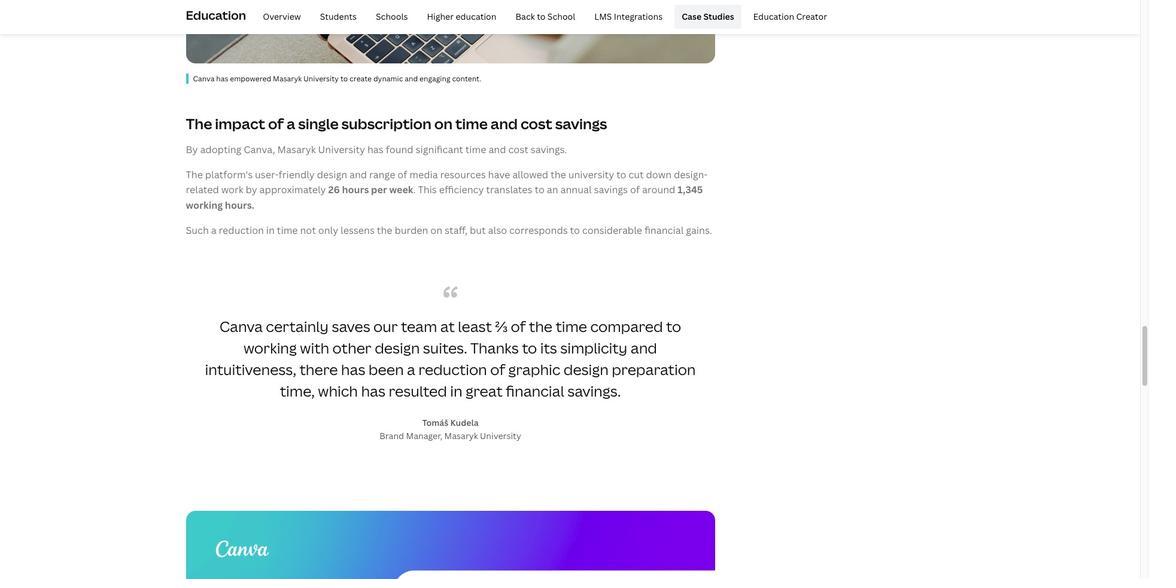 Task type: describe. For each thing, give the bounding box(es) containing it.
1 vertical spatial savings
[[594, 183, 628, 197]]

⅔
[[495, 317, 508, 337]]

masaryk for empowered
[[273, 74, 302, 84]]

range
[[369, 168, 395, 181]]

time up resources
[[466, 143, 486, 156]]

school
[[548, 11, 576, 22]]

students link
[[313, 5, 364, 29]]

design inside the platform's user-friendly design and range of media resources have allowed the university to cut down design- related work by approximately
[[317, 168, 347, 181]]

user-
[[255, 168, 279, 181]]

found
[[386, 143, 413, 156]]

preparation
[[612, 360, 696, 380]]

university inside tomáš kudela brand manager, masaryk university
[[480, 431, 521, 442]]

menu bar containing overview
[[251, 5, 835, 29]]

dynamic
[[374, 74, 403, 84]]

lms
[[595, 11, 612, 22]]

kudela
[[451, 417, 479, 429]]

to inside the platform's user-friendly design and range of media resources have allowed the university to cut down design- related work by approximately
[[617, 168, 627, 181]]

university for to
[[304, 74, 339, 84]]

1 horizontal spatial design
[[375, 338, 420, 358]]

subscription
[[342, 114, 432, 133]]

to left "its"
[[522, 338, 537, 358]]

at
[[440, 317, 455, 337]]

cut
[[629, 168, 644, 181]]

per
[[371, 183, 387, 197]]

overview
[[263, 11, 301, 22]]

staff,
[[445, 224, 468, 237]]

simplicity
[[560, 338, 628, 358]]

reduction inside canva certainly saves our team at least ⅔ of the time compared to working with other design suites. thanks to its simplicity and intuitiveness, there has been a reduction of graphic design preparation time, which has resulted in great financial savings.
[[419, 360, 487, 380]]

case studies link
[[675, 5, 742, 29]]

but
[[470, 224, 486, 237]]

working inside canva certainly saves our team at least ⅔ of the time compared to working with other design suites. thanks to its simplicity and intuitiveness, there has been a reduction of graphic design preparation time, which has resulted in great financial savings.
[[244, 338, 297, 358]]

0 vertical spatial financial
[[645, 224, 684, 237]]

not
[[300, 224, 316, 237]]

team
[[401, 317, 437, 337]]

of down the cut
[[630, 183, 640, 197]]

manager,
[[406, 431, 443, 442]]

time left not at top
[[277, 224, 298, 237]]

canva for certainly
[[220, 317, 263, 337]]

approximately
[[260, 183, 326, 197]]

gains.
[[686, 224, 712, 237]]

of down "thanks" at the left bottom
[[490, 360, 505, 380]]

the for the platform's user-friendly design and range of media resources have allowed the university to cut down design- related work by approximately
[[186, 168, 203, 181]]

schools link
[[369, 5, 415, 29]]

canva for has
[[193, 74, 215, 84]]

efficiency
[[439, 183, 484, 197]]

annual
[[561, 183, 592, 197]]

down
[[646, 168, 672, 181]]

1 vertical spatial a
[[211, 224, 217, 237]]

compared
[[591, 317, 663, 337]]

overview link
[[256, 5, 308, 29]]

education
[[456, 11, 497, 22]]

higher
[[427, 11, 454, 22]]

burden
[[395, 224, 428, 237]]

.
[[413, 183, 416, 197]]

content.
[[452, 74, 482, 84]]

lessens
[[341, 224, 375, 237]]

such
[[186, 224, 209, 237]]

the impact of a single subscription on time and cost savings
[[186, 114, 607, 133]]

friendly
[[279, 168, 315, 181]]

around
[[642, 183, 676, 197]]

corresponds
[[509, 224, 568, 237]]

higher education link
[[420, 5, 504, 29]]

to left an
[[535, 183, 545, 197]]

back
[[516, 11, 535, 22]]

26 hours per week . this efficiency translates to an annual savings of around
[[328, 183, 678, 197]]

canva,
[[244, 143, 275, 156]]

work
[[221, 183, 243, 197]]

empowered
[[230, 74, 271, 84]]

the inside canva certainly saves our team at least ⅔ of the time compared to working with other design suites. thanks to its simplicity and intuitiveness, there has been a reduction of graphic design preparation time, which has resulted in great financial savings.
[[529, 317, 553, 337]]

has left the found
[[368, 143, 384, 156]]

media
[[410, 168, 438, 181]]

studies
[[704, 11, 734, 22]]

case
[[682, 11, 702, 22]]

2 vertical spatial design
[[564, 360, 609, 380]]

brand
[[380, 431, 404, 442]]

to right compared
[[666, 317, 681, 337]]

1,345
[[678, 183, 703, 197]]

university for has
[[318, 143, 365, 156]]

there
[[300, 360, 338, 380]]

adopting
[[200, 143, 242, 156]]

design-
[[674, 168, 708, 181]]

such a reduction in time not only lessens the burden on staff, but also corresponds to considerable financial gains.
[[186, 224, 712, 237]]

allowed
[[513, 168, 548, 181]]

creator
[[797, 11, 827, 22]]

back to school link
[[509, 5, 583, 29]]

schools
[[376, 11, 408, 22]]

to inside menu bar
[[537, 11, 546, 22]]

to left create
[[341, 74, 348, 84]]

26
[[328, 183, 340, 197]]



Task type: vqa. For each thing, say whether or not it's contained in the screenshot.
We use essential cookies to make Canva work. We'd like to use other cookies to improve and personalize your visit, tailor ads you see from us on Canva and partner sites, and to analyze our website's performance, but only if you accept. See "
no



Task type: locate. For each thing, give the bounding box(es) containing it.
0 vertical spatial savings
[[555, 114, 607, 133]]

1 vertical spatial masaryk
[[278, 143, 316, 156]]

students
[[320, 11, 357, 22]]

time up 'simplicity'
[[556, 317, 587, 337]]

menu bar
[[251, 5, 835, 29]]

masaryk right "empowered"
[[273, 74, 302, 84]]

working
[[186, 199, 223, 212], [244, 338, 297, 358]]

savings down university
[[594, 183, 628, 197]]

savings. down 'simplicity'
[[568, 381, 621, 401]]

hours.
[[225, 199, 255, 212]]

1 horizontal spatial reduction
[[419, 360, 487, 380]]

and inside canva certainly saves our team at least ⅔ of the time compared to working with other design suites. thanks to its simplicity and intuitiveness, there has been a reduction of graphic design preparation time, which has resulted in great financial savings.
[[631, 338, 657, 358]]

certainly
[[266, 317, 329, 337]]

related
[[186, 183, 219, 197]]

time,
[[280, 381, 315, 401]]

design up the been
[[375, 338, 420, 358]]

canva inside canva certainly saves our team at least ⅔ of the time compared to working with other design suites. thanks to its simplicity and intuitiveness, there has been a reduction of graphic design preparation time, which has resulted in great financial savings.
[[220, 317, 263, 337]]

reduction down hours.
[[219, 224, 264, 237]]

create
[[350, 74, 372, 84]]

university
[[304, 74, 339, 84], [318, 143, 365, 156], [480, 431, 521, 442]]

the up "its"
[[529, 317, 553, 337]]

1 vertical spatial on
[[431, 224, 443, 237]]

1 vertical spatial working
[[244, 338, 297, 358]]

of right ⅔
[[511, 317, 526, 337]]

resulted
[[389, 381, 447, 401]]

0 vertical spatial in
[[266, 224, 275, 237]]

resources
[[440, 168, 486, 181]]

0 horizontal spatial education
[[186, 7, 246, 23]]

savings. up allowed
[[531, 143, 567, 156]]

the
[[186, 114, 212, 133], [186, 168, 203, 181]]

1 horizontal spatial in
[[450, 381, 463, 401]]

has left "empowered"
[[216, 74, 228, 84]]

a right such
[[211, 224, 217, 237]]

canva
[[193, 74, 215, 84], [220, 317, 263, 337]]

been
[[369, 360, 404, 380]]

reduction down suites.
[[419, 360, 487, 380]]

1 vertical spatial canva
[[220, 317, 263, 337]]

university left create
[[304, 74, 339, 84]]

in
[[266, 224, 275, 237], [450, 381, 463, 401]]

2 vertical spatial the
[[529, 317, 553, 337]]

time inside canva certainly saves our team at least ⅔ of the time compared to working with other design suites. thanks to its simplicity and intuitiveness, there has been a reduction of graphic design preparation time, which has resulted in great financial savings.
[[556, 317, 587, 337]]

2 horizontal spatial a
[[407, 360, 415, 380]]

financial inside canva certainly saves our team at least ⅔ of the time compared to working with other design suites. thanks to its simplicity and intuitiveness, there has been a reduction of graphic design preparation time, which has resulted in great financial savings.
[[506, 381, 564, 401]]

also
[[488, 224, 507, 237]]

2 horizontal spatial design
[[564, 360, 609, 380]]

quotation mark image
[[443, 286, 458, 298]]

savings. inside canva certainly saves our team at least ⅔ of the time compared to working with other design suites. thanks to its simplicity and intuitiveness, there has been a reduction of graphic design preparation time, which has resulted in great financial savings.
[[568, 381, 621, 401]]

university down single
[[318, 143, 365, 156]]

tomáš
[[422, 417, 449, 429]]

our
[[374, 317, 398, 337]]

0 horizontal spatial savings.
[[531, 143, 567, 156]]

by
[[186, 143, 198, 156]]

0 horizontal spatial financial
[[506, 381, 564, 401]]

working down related
[[186, 199, 223, 212]]

its
[[540, 338, 557, 358]]

a inside canva certainly saves our team at least ⅔ of the time compared to working with other design suites. thanks to its simplicity and intuitiveness, there has been a reduction of graphic design preparation time, which has resulted in great financial savings.
[[407, 360, 415, 380]]

1 horizontal spatial a
[[287, 114, 295, 133]]

0 vertical spatial masaryk
[[273, 74, 302, 84]]

1 vertical spatial the
[[377, 224, 392, 237]]

which
[[318, 381, 358, 401]]

0 vertical spatial a
[[287, 114, 295, 133]]

an
[[547, 183, 558, 197]]

education inside education creator link
[[754, 11, 794, 22]]

1 vertical spatial university
[[318, 143, 365, 156]]

0 horizontal spatial working
[[186, 199, 223, 212]]

0 horizontal spatial canva
[[193, 74, 215, 84]]

1 vertical spatial the
[[186, 168, 203, 181]]

case studies
[[682, 11, 734, 22]]

0 vertical spatial cost
[[521, 114, 553, 133]]

time up significant
[[456, 114, 488, 133]]

the platform's user-friendly design and range of media resources have allowed the university to cut down design- related work by approximately
[[186, 168, 708, 197]]

savings
[[555, 114, 607, 133], [594, 183, 628, 197]]

education for education creator
[[754, 11, 794, 22]]

0 vertical spatial the
[[186, 114, 212, 133]]

to
[[537, 11, 546, 22], [341, 74, 348, 84], [617, 168, 627, 181], [535, 183, 545, 197], [570, 224, 580, 237], [666, 317, 681, 337], [522, 338, 537, 358]]

saves
[[332, 317, 370, 337]]

has down the been
[[361, 381, 386, 401]]

the up an
[[551, 168, 566, 181]]

working up intuitiveness,
[[244, 338, 297, 358]]

0 horizontal spatial reduction
[[219, 224, 264, 237]]

0 vertical spatial design
[[317, 168, 347, 181]]

least
[[458, 317, 492, 337]]

2 vertical spatial masaryk
[[445, 431, 478, 442]]

design down 'simplicity'
[[564, 360, 609, 380]]

the up related
[[186, 168, 203, 181]]

the inside the platform's user-friendly design and range of media resources have allowed the university to cut down design- related work by approximately
[[186, 168, 203, 181]]

financial down graphic
[[506, 381, 564, 401]]

a
[[287, 114, 295, 133], [211, 224, 217, 237], [407, 360, 415, 380]]

1,345 working hours.
[[186, 183, 703, 212]]

a left single
[[287, 114, 295, 133]]

canva certainly saves our team at least ⅔ of the time compared to working with other design suites. thanks to its simplicity and intuitiveness, there has been a reduction of graphic design preparation time, which has resulted in great financial savings.
[[205, 317, 696, 401]]

financial
[[645, 224, 684, 237], [506, 381, 564, 401]]

0 vertical spatial the
[[551, 168, 566, 181]]

lms integrations
[[595, 11, 663, 22]]

the left burden
[[377, 224, 392, 237]]

1 vertical spatial reduction
[[419, 360, 487, 380]]

back to school
[[516, 11, 576, 22]]

this
[[418, 183, 437, 197]]

0 horizontal spatial in
[[266, 224, 275, 237]]

to right corresponds
[[570, 224, 580, 237]]

0 horizontal spatial a
[[211, 224, 217, 237]]

and inside the platform's user-friendly design and range of media resources have allowed the university to cut down design- related work by approximately
[[350, 168, 367, 181]]

on
[[434, 114, 453, 133], [431, 224, 443, 237]]

working inside 1,345 working hours.
[[186, 199, 223, 212]]

integrations
[[614, 11, 663, 22]]

1 horizontal spatial working
[[244, 338, 297, 358]]

only
[[318, 224, 338, 237]]

the
[[551, 168, 566, 181], [377, 224, 392, 237], [529, 317, 553, 337]]

thanks
[[471, 338, 519, 358]]

the for the impact of a single subscription on time and cost savings
[[186, 114, 212, 133]]

tomáš kudela brand manager, masaryk university
[[380, 417, 521, 442]]

of up week
[[398, 168, 407, 181]]

considerable
[[582, 224, 642, 237]]

2 vertical spatial a
[[407, 360, 415, 380]]

platform's
[[205, 168, 253, 181]]

intuitiveness,
[[205, 360, 296, 380]]

single
[[298, 114, 339, 133]]

to right 'back'
[[537, 11, 546, 22]]

1 vertical spatial cost
[[509, 143, 529, 156]]

have
[[488, 168, 510, 181]]

masaryk up friendly
[[278, 143, 316, 156]]

has
[[216, 74, 228, 84], [368, 143, 384, 156], [341, 360, 365, 380], [361, 381, 386, 401]]

of up canva,
[[268, 114, 284, 133]]

great
[[466, 381, 503, 401]]

with
[[300, 338, 329, 358]]

university
[[569, 168, 614, 181]]

graphic
[[508, 360, 561, 380]]

cost
[[521, 114, 553, 133], [509, 143, 529, 156]]

week
[[389, 183, 413, 197]]

masaryk for canva,
[[278, 143, 316, 156]]

canva left "empowered"
[[193, 74, 215, 84]]

has down other
[[341, 360, 365, 380]]

1 horizontal spatial financial
[[645, 224, 684, 237]]

the inside the platform's user-friendly design and range of media resources have allowed the university to cut down design- related work by approximately
[[551, 168, 566, 181]]

1 horizontal spatial education
[[754, 11, 794, 22]]

design up 26
[[317, 168, 347, 181]]

education creator
[[754, 11, 827, 22]]

of inside the platform's user-friendly design and range of media resources have allowed the university to cut down design- related work by approximately
[[398, 168, 407, 181]]

0 horizontal spatial design
[[317, 168, 347, 181]]

to left the cut
[[617, 168, 627, 181]]

higher education
[[427, 11, 497, 22]]

other
[[333, 338, 372, 358]]

1 the from the top
[[186, 114, 212, 133]]

of
[[268, 114, 284, 133], [398, 168, 407, 181], [630, 183, 640, 197], [511, 317, 526, 337], [490, 360, 505, 380]]

1 vertical spatial design
[[375, 338, 420, 358]]

education creator link
[[746, 5, 835, 29]]

0 vertical spatial savings.
[[531, 143, 567, 156]]

and
[[405, 74, 418, 84], [491, 114, 518, 133], [489, 143, 506, 156], [350, 168, 367, 181], [631, 338, 657, 358]]

education
[[186, 7, 246, 23], [754, 11, 794, 22]]

on left 'staff,'
[[431, 224, 443, 237]]

1 vertical spatial in
[[450, 381, 463, 401]]

suites.
[[423, 338, 467, 358]]

1 horizontal spatial savings.
[[568, 381, 621, 401]]

0 vertical spatial university
[[304, 74, 339, 84]]

by
[[246, 183, 257, 197]]

0 vertical spatial reduction
[[219, 224, 264, 237]]

in left not at top
[[266, 224, 275, 237]]

financial left gains.
[[645, 224, 684, 237]]

canva up intuitiveness,
[[220, 317, 263, 337]]

in inside canva certainly saves our team at least ⅔ of the time compared to working with other design suites. thanks to its simplicity and intuitiveness, there has been a reduction of graphic design preparation time, which has resulted in great financial savings.
[[450, 381, 463, 401]]

masaryk down kudela
[[445, 431, 478, 442]]

1 vertical spatial savings.
[[568, 381, 621, 401]]

masaryk inside tomáš kudela brand manager, masaryk university
[[445, 431, 478, 442]]

0 vertical spatial canva
[[193, 74, 215, 84]]

the up by
[[186, 114, 212, 133]]

lms integrations link
[[587, 5, 670, 29]]

0 vertical spatial on
[[434, 114, 453, 133]]

canva has empowered masaryk university to create dynamic and engaging content.
[[193, 74, 482, 84]]

impact
[[215, 114, 265, 133]]

0 vertical spatial working
[[186, 199, 223, 212]]

a up resulted
[[407, 360, 415, 380]]

in left great
[[450, 381, 463, 401]]

2 the from the top
[[186, 168, 203, 181]]

1 horizontal spatial canva
[[220, 317, 263, 337]]

reduction
[[219, 224, 264, 237], [419, 360, 487, 380]]

university down great
[[480, 431, 521, 442]]

hours
[[342, 183, 369, 197]]

education for education
[[186, 7, 246, 23]]

savings up university
[[555, 114, 607, 133]]

2 vertical spatial university
[[480, 431, 521, 442]]

on up significant
[[434, 114, 453, 133]]

1 vertical spatial financial
[[506, 381, 564, 401]]



